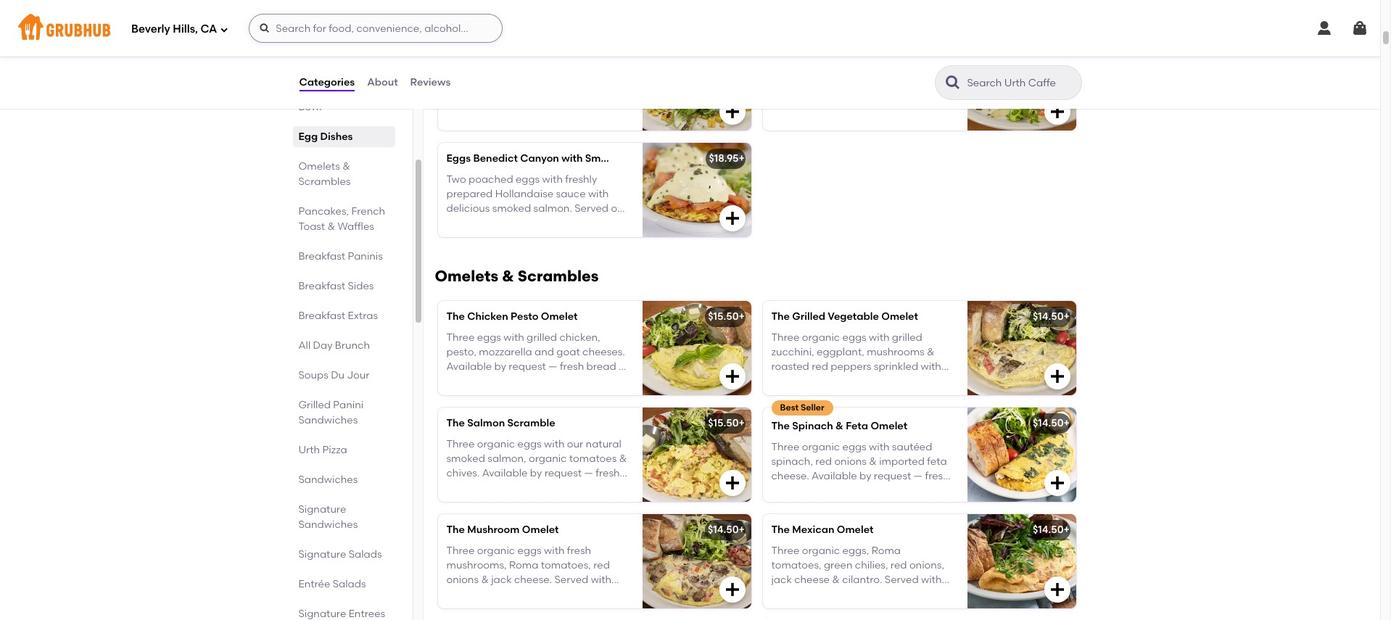 Task type: describe. For each thing, give the bounding box(es) containing it.
urth pizza tab
[[299, 443, 389, 458]]

beverly hills, ca
[[131, 22, 217, 35]]

bread inside 'three eggs with grilled chicken, pesto, mozzarella and goat cheeses. available by request — fresh bread & a locally grown mixed greens salad.'
[[587, 361, 617, 373]]

mushroom
[[468, 524, 520, 536]]

by inside the three organic eggs with our natural smoked salmon, organic tomatoes & chives. available by request — fresh bread & a locally grown mixed greens salad.
[[530, 467, 542, 480]]

egg
[[299, 131, 318, 143]]

signature sandwiches tab
[[299, 502, 389, 533]]

egg dishes tab
[[299, 129, 389, 144]]

$18.95 +
[[709, 153, 745, 165]]

3 sandwiches from the top
[[299, 519, 358, 531]]

+ for the mexican omelet
[[1064, 524, 1070, 536]]

beverly
[[131, 22, 170, 35]]

canyon for smoked
[[521, 153, 559, 165]]

day
[[313, 340, 333, 352]]

greens for spinach,
[[772, 500, 805, 512]]

the
[[362, 86, 378, 98]]

about
[[367, 76, 398, 88]]

cheeses.
[[583, 346, 625, 358]]

sides
[[348, 280, 374, 292]]

entrée salads tab
[[299, 577, 389, 592]]

our
[[567, 438, 584, 450]]

Search Urth Caffe search field
[[966, 76, 1077, 90]]

mexican
[[793, 524, 835, 536]]

grilled
[[527, 331, 557, 344]]

du
[[331, 369, 345, 382]]

natural
[[586, 438, 622, 450]]

bowl
[[299, 101, 322, 113]]

the spinach & feta omelet
[[772, 420, 908, 433]]

request for the salmon scramble
[[545, 467, 582, 480]]

svg image for the chicken pesto omelet
[[724, 368, 741, 386]]

entrée salads
[[299, 578, 366, 591]]

salads for entrée salads
[[333, 578, 366, 591]]

hills,
[[173, 22, 198, 35]]

a for three organic eggs with sautéed spinach, red onions & imported feta cheese. available by request — fresh bread & a locally grown mixed greens salad.
[[814, 485, 821, 497]]

the mexican omelet image
[[968, 515, 1076, 609]]

grown for the spinach & feta omelet
[[857, 485, 888, 497]]

reviews
[[410, 76, 451, 88]]

the chicken pesto omelet
[[447, 311, 578, 323]]

$15.50 for three eggs with grilled chicken, pesto, mozzarella and goat cheeses. available by request — fresh bread & a locally grown mixed greens salad.
[[708, 311, 739, 323]]

three organic eggs with our natural smoked salmon, organic tomatoes & chives. available by request — fresh bread & a locally grown mixed greens salad.
[[447, 438, 627, 509]]

categories button
[[299, 57, 356, 109]]

mixed for the spinach & feta omelet
[[891, 485, 921, 497]]

grilled panini sandwiches tab
[[299, 398, 389, 428]]

urth pizza
[[299, 444, 347, 456]]

the mexican omelet
[[772, 524, 874, 536]]

french
[[352, 205, 385, 218]]

+ for the salmon scramble
[[739, 417, 745, 430]]

toast
[[299, 221, 325, 233]]

omelet up sautéed
[[871, 420, 908, 433]]

breakfast by the bowl
[[299, 86, 378, 113]]

bread for natural
[[447, 482, 476, 494]]

three for three organic eggs with sautéed spinach, red onions & imported feta cheese. available by request — fresh bread & a locally grown mixed greens salad.
[[772, 441, 800, 453]]

main navigation navigation
[[0, 0, 1381, 57]]

request for the spinach & feta omelet
[[874, 470, 912, 483]]

search icon image
[[944, 74, 962, 91]]

the chicken pesto omelet image
[[643, 301, 751, 396]]

& left feta
[[836, 420, 844, 433]]

breakfast for breakfast by the bowl
[[299, 86, 345, 98]]

the mushroom omelet image
[[643, 515, 751, 609]]

1 horizontal spatial omelets & scrambles
[[435, 267, 599, 285]]

soups du jour tab
[[299, 368, 389, 383]]

& right "onions"
[[869, 456, 877, 468]]

salad. inside 'three eggs with grilled chicken, pesto, mozzarella and goat cheeses. available by request — fresh bread & a locally grown mixed greens salad.'
[[591, 375, 621, 388]]

paninis
[[348, 250, 383, 263]]

sandwiches inside tab
[[299, 474, 358, 486]]

eggs verde
[[447, 46, 502, 58]]

1 horizontal spatial omelets
[[435, 267, 499, 285]]

$14.50 + for the mexican omelet
[[1033, 524, 1070, 536]]

0 vertical spatial grilled
[[793, 311, 826, 323]]

pancakes,
[[299, 205, 349, 218]]

all day brunch
[[299, 340, 370, 352]]

breakfast for breakfast sides
[[299, 280, 345, 292]]

svg image for eggs benedict canyon with smoked salmon
[[724, 210, 741, 227]]

with inside 'three eggs with grilled chicken, pesto, mozzarella and goat cheeses. available by request — fresh bread & a locally grown mixed greens salad.'
[[504, 331, 524, 344]]

goat
[[557, 346, 580, 358]]

with for ham*
[[887, 46, 908, 58]]

smoked
[[447, 453, 485, 465]]

best seller
[[780, 403, 825, 413]]

$17.95 +
[[1036, 46, 1070, 58]]

about button
[[367, 57, 399, 109]]

waffles
[[338, 221, 374, 233]]

1 horizontal spatial organic
[[529, 453, 567, 465]]

svg image for the salmon scramble
[[724, 475, 741, 492]]

scramble
[[508, 417, 556, 430]]

verde
[[473, 46, 502, 58]]

red
[[816, 456, 832, 468]]

$15.50 + for three eggs with grilled chicken, pesto, mozzarella and goat cheeses. available by request — fresh bread & a locally grown mixed greens salad.
[[708, 311, 745, 323]]

spinach
[[793, 420, 833, 433]]

a for three organic eggs with our natural smoked salmon, organic tomatoes & chives. available by request — fresh bread & a locally grown mixed greens salad.
[[489, 482, 496, 494]]

feta
[[846, 420, 869, 433]]

spinach,
[[772, 456, 813, 468]]

reviews button
[[410, 57, 452, 109]]

and
[[535, 346, 554, 358]]

benedict for eggs benedict canyon with smoked salmon
[[473, 153, 518, 165]]

signature salads
[[299, 549, 382, 561]]

chicken,
[[560, 331, 601, 344]]

all day brunch tab
[[299, 338, 389, 353]]

— for the spinach & feta omelet
[[914, 470, 923, 483]]

ca
[[201, 22, 217, 35]]

with for spinach,
[[869, 441, 890, 453]]

by inside "breakfast by the bowl"
[[348, 86, 360, 98]]

+ for eggs benedict canyon with italian ham*
[[1064, 46, 1070, 58]]

the for the mexican omelet
[[772, 524, 790, 536]]

0 vertical spatial salmon
[[628, 153, 666, 165]]

best
[[780, 403, 799, 413]]

pancakes, french toast & waffles tab
[[299, 204, 389, 234]]

canyon for italian
[[846, 46, 884, 58]]

eggs benedict canyon with italian ham* image
[[968, 37, 1076, 131]]

— inside 'three eggs with grilled chicken, pesto, mozzarella and goat cheeses. available by request — fresh bread & a locally grown mixed greens salad.'
[[549, 361, 558, 373]]

pesto,
[[447, 346, 477, 358]]

breakfast by the bowl tab
[[299, 84, 389, 115]]

salad. for three organic eggs with our natural smoked salmon, organic tomatoes & chives. available by request — fresh bread & a locally grown mixed greens salad.
[[483, 497, 512, 509]]

eggs inside 'three eggs with grilled chicken, pesto, mozzarella and goat cheeses. available by request — fresh bread & a locally grown mixed greens salad.'
[[477, 331, 501, 344]]

+ for the mushroom omelet
[[739, 524, 745, 536]]

omelets & scrambles tab
[[299, 159, 389, 189]]

fresh for the spinach & feta omelet
[[926, 470, 950, 483]]

salads for signature salads
[[349, 549, 382, 561]]

eggs benedict canyon with smoked salmon
[[447, 153, 666, 165]]

eggs for eggs benedict canyon with smoked salmon
[[447, 153, 471, 165]]

1 vertical spatial scrambles
[[518, 267, 599, 285]]

breakfast sides
[[299, 280, 374, 292]]

sandwiches inside grilled panini sandwiches
[[299, 414, 358, 427]]

$17.95
[[1036, 46, 1064, 58]]

& up the chicken pesto omelet
[[502, 267, 514, 285]]

the salmon scramble image
[[643, 408, 751, 502]]

soups du jour
[[299, 369, 370, 382]]

+ for the grilled vegetable omelet
[[1064, 311, 1070, 323]]

a inside 'three eggs with grilled chicken, pesto, mozzarella and goat cheeses. available by request — fresh bread & a locally grown mixed greens salad.'
[[447, 375, 453, 388]]

by inside three organic eggs with sautéed spinach, red onions & imported feta cheese. available by request — fresh bread & a locally grown mixed greens salad.
[[860, 470, 872, 483]]

$14.50 for the mexican omelet
[[1033, 524, 1064, 536]]

omelet right vegetable
[[882, 311, 919, 323]]

$14.50 for the grilled vegetable omelet
[[1033, 311, 1064, 323]]

three eggs with grilled chicken, pesto, mozzarella and goat cheeses. available by request — fresh bread & a locally grown mixed greens salad.
[[447, 331, 627, 388]]

categories
[[299, 76, 355, 88]]

& inside 'tab'
[[343, 160, 350, 173]]

eggs benedict canyon with italian ham*
[[772, 46, 974, 58]]



Task type: vqa. For each thing, say whether or not it's contained in the screenshot.
the with within A BUTTER CROISSANT WITH THE CHOICE OF BRIE, JARLSBERG, FETA OR GOUDA
no



Task type: locate. For each thing, give the bounding box(es) containing it.
breakfast paninis
[[299, 250, 383, 263]]

panini
[[333, 399, 364, 411]]

three inside the three organic eggs with our natural smoked salmon, organic tomatoes & chives. available by request — fresh bread & a locally grown mixed greens salad.
[[447, 438, 475, 450]]

pesto
[[511, 311, 539, 323]]

0 horizontal spatial a
[[447, 375, 453, 388]]

2 horizontal spatial grown
[[857, 485, 888, 497]]

1 vertical spatial benedict
[[473, 153, 518, 165]]

$15.95
[[713, 46, 743, 58]]

2 breakfast from the top
[[299, 250, 345, 263]]

1 horizontal spatial salmon
[[628, 153, 666, 165]]

with left the italian
[[887, 46, 908, 58]]

soups
[[299, 369, 329, 382]]

mixed down and
[[523, 375, 553, 388]]

request down imported in the right bottom of the page
[[874, 470, 912, 483]]

three up the pesto,
[[447, 331, 475, 344]]

mixed down 'tomatoes'
[[565, 482, 596, 494]]

fresh down the feta
[[926, 470, 950, 483]]

grilled left vegetable
[[793, 311, 826, 323]]

grilled inside grilled panini sandwiches
[[299, 399, 331, 411]]

seller
[[801, 403, 825, 413]]

breakfast for breakfast extras
[[299, 310, 345, 322]]

bread inside three organic eggs with sautéed spinach, red onions & imported feta cheese. available by request — fresh bread & a locally grown mixed greens salad.
[[772, 485, 802, 497]]

$14.50 for the mushroom omelet
[[708, 524, 739, 536]]

salad. down the cheeses.
[[591, 375, 621, 388]]

canyon left the italian
[[846, 46, 884, 58]]

available down the pesto,
[[447, 361, 492, 373]]

0 vertical spatial omelets
[[299, 160, 340, 173]]

0 horizontal spatial mixed
[[523, 375, 553, 388]]

breakfast inside "breakfast by the bowl"
[[299, 86, 345, 98]]

by down mozzarella
[[494, 361, 506, 373]]

breakfast up day at bottom left
[[299, 310, 345, 322]]

1 horizontal spatial mixed
[[565, 482, 596, 494]]

locally down salmon,
[[498, 482, 530, 494]]

salad. up mushroom
[[483, 497, 512, 509]]

feta
[[928, 456, 947, 468]]

greens for natural
[[447, 497, 480, 509]]

2 horizontal spatial bread
[[772, 485, 802, 497]]

1 vertical spatial $15.50
[[708, 417, 739, 430]]

greens down chives.
[[447, 497, 480, 509]]

sautéed
[[892, 441, 933, 453]]

4 breakfast from the top
[[299, 310, 345, 322]]

grilled down soups in the bottom left of the page
[[299, 399, 331, 411]]

0 horizontal spatial organic
[[477, 438, 515, 450]]

2 $15.50 from the top
[[708, 417, 739, 430]]

urth
[[299, 444, 320, 456]]

signature for signature sandwiches
[[299, 504, 346, 516]]

eggs for the spinach & feta omelet
[[843, 441, 867, 453]]

salad.
[[591, 375, 621, 388], [483, 497, 512, 509], [808, 500, 837, 512]]

with up mozzarella
[[504, 331, 524, 344]]

3 breakfast from the top
[[299, 280, 345, 292]]

the
[[447, 311, 465, 323], [772, 311, 790, 323], [447, 417, 465, 430], [772, 420, 790, 433], [447, 524, 465, 536], [772, 524, 790, 536]]

mixed down imported in the right bottom of the page
[[891, 485, 921, 497]]

greens
[[556, 375, 589, 388], [447, 497, 480, 509], [772, 500, 805, 512]]

locally
[[456, 375, 487, 388], [498, 482, 530, 494], [823, 485, 855, 497]]

signature down sandwiches tab
[[299, 504, 346, 516]]

breakfast paninis tab
[[299, 249, 389, 264]]

entrée
[[299, 578, 330, 591]]

italian
[[910, 46, 943, 58]]

1 signature from the top
[[299, 504, 346, 516]]

2 horizontal spatial greens
[[772, 500, 805, 512]]

breakfast down toast
[[299, 250, 345, 263]]

omelets & scrambles up the chicken pesto omelet
[[435, 267, 599, 285]]

& down pancakes,
[[328, 221, 335, 233]]

1 horizontal spatial greens
[[556, 375, 589, 388]]

with for natural
[[544, 438, 565, 450]]

greens down goat
[[556, 375, 589, 388]]

request inside 'three eggs with grilled chicken, pesto, mozzarella and goat cheeses. available by request — fresh bread & a locally grown mixed greens salad.'
[[509, 361, 546, 373]]

the grilled vegetable omelet
[[772, 311, 919, 323]]

0 vertical spatial $15.50
[[708, 311, 739, 323]]

svg image
[[1316, 20, 1334, 37], [220, 25, 229, 34], [724, 103, 741, 121], [1049, 103, 1066, 121], [1049, 368, 1066, 386], [1049, 475, 1066, 492]]

grilled panini sandwiches
[[299, 399, 364, 427]]

0 vertical spatial salads
[[349, 549, 382, 561]]

a inside the three organic eggs with our natural smoked salmon, organic tomatoes & chives. available by request — fresh bread & a locally grown mixed greens salad.
[[489, 482, 496, 494]]

svg image for the mushroom omelet
[[724, 581, 741, 599]]

pizza
[[323, 444, 347, 456]]

+
[[1064, 46, 1070, 58], [739, 153, 745, 165], [739, 311, 745, 323], [1064, 311, 1070, 323], [739, 417, 745, 430], [1064, 417, 1070, 430], [739, 524, 745, 536], [1064, 524, 1070, 536]]

greens inside 'three eggs with grilled chicken, pesto, mozzarella and goat cheeses. available by request — fresh bread & a locally grown mixed greens salad.'
[[556, 375, 589, 388]]

breakfast up breakfast extras
[[299, 280, 345, 292]]

grown up the mushroom omelet at the bottom of page
[[532, 482, 563, 494]]

1 horizontal spatial grilled
[[793, 311, 826, 323]]

grown
[[490, 375, 521, 388], [532, 482, 563, 494], [857, 485, 888, 497]]

grown down "onions"
[[857, 485, 888, 497]]

dishes
[[320, 131, 353, 143]]

0 horizontal spatial scrambles
[[299, 176, 351, 188]]

omelet right mexican
[[837, 524, 874, 536]]

signature for signature salads
[[299, 549, 346, 561]]

$15.50 + for three organic eggs with our natural smoked salmon, organic tomatoes & chives. available by request — fresh bread & a locally grown mixed greens salad.
[[708, 417, 745, 430]]

svg image for the mexican omelet
[[1049, 581, 1066, 599]]

a down salmon,
[[489, 482, 496, 494]]

1 vertical spatial omelets
[[435, 267, 499, 285]]

scrambles inside 'tab'
[[299, 176, 351, 188]]

the for the mushroom omelet
[[447, 524, 465, 536]]

1 horizontal spatial benedict
[[798, 46, 843, 58]]

0 horizontal spatial grown
[[490, 375, 521, 388]]

three for three organic eggs with our natural smoked salmon, organic tomatoes & chives. available by request — fresh bread & a locally grown mixed greens salad.
[[447, 438, 475, 450]]

imported
[[880, 456, 925, 468]]

signature salads tab
[[299, 547, 389, 562]]

mixed inside the three organic eggs with our natural smoked salmon, organic tomatoes & chives. available by request — fresh bread & a locally grown mixed greens salad.
[[565, 482, 596, 494]]

a down the pesto,
[[447, 375, 453, 388]]

a
[[447, 375, 453, 388], [489, 482, 496, 494], [814, 485, 821, 497]]

&
[[343, 160, 350, 173], [328, 221, 335, 233], [502, 267, 514, 285], [619, 361, 627, 373], [836, 420, 844, 433], [619, 453, 627, 465], [869, 456, 877, 468], [479, 482, 487, 494], [804, 485, 812, 497]]

mixed for the salmon scramble
[[565, 482, 596, 494]]

eggs inside three organic eggs with sautéed spinach, red onions & imported feta cheese. available by request — fresh bread & a locally grown mixed greens salad.
[[843, 441, 867, 453]]

signature inside signature salads tab
[[299, 549, 346, 561]]

+ for the chicken pesto omelet
[[739, 311, 745, 323]]

0 vertical spatial signature
[[299, 504, 346, 516]]

2 horizontal spatial a
[[814, 485, 821, 497]]

organic for smoked
[[477, 438, 515, 450]]

omelet
[[541, 311, 578, 323], [882, 311, 919, 323], [871, 420, 908, 433], [522, 524, 559, 536], [837, 524, 874, 536]]

eggs up "onions"
[[843, 441, 867, 453]]

a down red in the bottom right of the page
[[814, 485, 821, 497]]

0 horizontal spatial fresh
[[560, 361, 584, 373]]

— down imported in the right bottom of the page
[[914, 470, 923, 483]]

signature sandwiches
[[299, 504, 358, 531]]

request inside three organic eggs with sautéed spinach, red onions & imported feta cheese. available by request — fresh bread & a locally grown mixed greens salad.
[[874, 470, 912, 483]]

svg image
[[1352, 20, 1369, 37], [259, 22, 271, 34], [724, 210, 741, 227], [724, 368, 741, 386], [724, 475, 741, 492], [724, 581, 741, 599], [1049, 581, 1066, 599]]

by down "onions"
[[860, 470, 872, 483]]

grown inside three organic eggs with sautéed spinach, red onions & imported feta cheese. available by request — fresh bread & a locally grown mixed greens salad.
[[857, 485, 888, 497]]

& down egg dishes tab
[[343, 160, 350, 173]]

available down salmon,
[[482, 467, 528, 480]]

salad. up the mexican omelet
[[808, 500, 837, 512]]

1 vertical spatial salads
[[333, 578, 366, 591]]

three inside three organic eggs with sautéed spinach, red onions & imported feta cheese. available by request — fresh bread & a locally grown mixed greens salad.
[[772, 441, 800, 453]]

0 horizontal spatial salad.
[[483, 497, 512, 509]]

eggs for the salmon scramble
[[518, 438, 542, 450]]

bread down cheese.
[[772, 485, 802, 497]]

greens inside three organic eggs with sautéed spinach, red onions & imported feta cheese. available by request — fresh bread & a locally grown mixed greens salad.
[[772, 500, 805, 512]]

the for the spinach & feta omelet
[[772, 420, 790, 433]]

0 horizontal spatial omelets
[[299, 160, 340, 173]]

0 horizontal spatial omelets & scrambles
[[299, 160, 351, 188]]

canyon
[[846, 46, 884, 58], [521, 153, 559, 165]]

salad. for three organic eggs with sautéed spinach, red onions & imported feta cheese. available by request — fresh bread & a locally grown mixed greens salad.
[[808, 500, 837, 512]]

1 $15.50 from the top
[[708, 311, 739, 323]]

eggs for eggs verde
[[447, 46, 471, 58]]

& down chives.
[[479, 482, 487, 494]]

scrambles
[[299, 176, 351, 188], [518, 267, 599, 285]]

salad. inside three organic eggs with sautéed spinach, red onions & imported feta cheese. available by request — fresh bread & a locally grown mixed greens salad.
[[808, 500, 837, 512]]

omelets inside the omelets & scrambles
[[299, 160, 340, 173]]

by down scramble
[[530, 467, 542, 480]]

fresh inside 'three eggs with grilled chicken, pesto, mozzarella and goat cheeses. available by request — fresh bread & a locally grown mixed greens salad.'
[[560, 361, 584, 373]]

& inside pancakes, french toast & waffles
[[328, 221, 335, 233]]

omelets & scrambles up pancakes,
[[299, 160, 351, 188]]

request
[[509, 361, 546, 373], [545, 467, 582, 480], [874, 470, 912, 483]]

signature up entrée
[[299, 549, 346, 561]]

with inside the three organic eggs with our natural smoked salmon, organic tomatoes & chives. available by request — fresh bread & a locally grown mixed greens salad.
[[544, 438, 565, 450]]

omelets up chicken
[[435, 267, 499, 285]]

1 horizontal spatial fresh
[[596, 467, 620, 480]]

fresh down 'tomatoes'
[[596, 467, 620, 480]]

locally inside the three organic eggs with our natural smoked salmon, organic tomatoes & chives. available by request — fresh bread & a locally grown mixed greens salad.
[[498, 482, 530, 494]]

greens inside the three organic eggs with our natural smoked salmon, organic tomatoes & chives. available by request — fresh bread & a locally grown mixed greens salad.
[[447, 497, 480, 509]]

scrambles up pesto
[[518, 267, 599, 285]]

onions
[[835, 456, 867, 468]]

0 horizontal spatial locally
[[456, 375, 487, 388]]

1 vertical spatial sandwiches
[[299, 474, 358, 486]]

0 horizontal spatial benedict
[[473, 153, 518, 165]]

1 horizontal spatial eggs
[[518, 438, 542, 450]]

salads
[[349, 549, 382, 561], [333, 578, 366, 591]]

—
[[549, 361, 558, 373], [584, 467, 594, 480], [914, 470, 923, 483]]

— for the salmon scramble
[[584, 467, 594, 480]]

0 vertical spatial $15.50 +
[[708, 311, 745, 323]]

organic down scramble
[[529, 453, 567, 465]]

by inside 'three eggs with grilled chicken, pesto, mozzarella and goat cheeses. available by request — fresh bread & a locally grown mixed greens salad.'
[[494, 361, 506, 373]]

& inside 'three eggs with grilled chicken, pesto, mozzarella and goat cheeses. available by request — fresh bread & a locally grown mixed greens salad.'
[[619, 361, 627, 373]]

canyon left smoked
[[521, 153, 559, 165]]

bread down the cheeses.
[[587, 361, 617, 373]]

& down natural
[[619, 453, 627, 465]]

chives.
[[447, 467, 480, 480]]

the grilled vegetable omelet image
[[968, 301, 1076, 396]]

1 vertical spatial salmon
[[468, 417, 505, 430]]

1 vertical spatial omelets & scrambles
[[435, 267, 599, 285]]

omelet up grilled
[[541, 311, 578, 323]]

— inside the three organic eggs with our natural smoked salmon, organic tomatoes & chives. available by request — fresh bread & a locally grown mixed greens salad.
[[584, 467, 594, 480]]

organic up salmon,
[[477, 438, 515, 450]]

locally down the pesto,
[[456, 375, 487, 388]]

smoked
[[585, 153, 626, 165]]

breakfast sides tab
[[299, 279, 389, 294]]

locally inside three organic eggs with sautéed spinach, red onions & imported feta cheese. available by request — fresh bread & a locally grown mixed greens salad.
[[823, 485, 855, 497]]

1 horizontal spatial bread
[[587, 361, 617, 373]]

the for the chicken pesto omelet
[[447, 311, 465, 323]]

breakfast extras tab
[[299, 308, 389, 324]]

locally inside 'three eggs with grilled chicken, pesto, mozzarella and goat cheeses. available by request — fresh bread & a locally grown mixed greens salad.'
[[456, 375, 487, 388]]

Search for food, convenience, alcohol... search field
[[249, 14, 503, 43]]

eggs
[[477, 331, 501, 344], [518, 438, 542, 450], [843, 441, 867, 453]]

breakfast up bowl
[[299, 86, 345, 98]]

eggs benedict canyon with smoked salmon image
[[643, 143, 751, 237]]

request down and
[[509, 361, 546, 373]]

eggs down scramble
[[518, 438, 542, 450]]

bread down chives.
[[447, 482, 476, 494]]

$18.95
[[709, 153, 739, 165]]

with
[[887, 46, 908, 58], [562, 153, 583, 165], [504, 331, 524, 344], [544, 438, 565, 450], [869, 441, 890, 453]]

1 horizontal spatial a
[[489, 482, 496, 494]]

egg dishes
[[299, 131, 353, 143]]

1 horizontal spatial canyon
[[846, 46, 884, 58]]

salads down signature salads tab
[[333, 578, 366, 591]]

the for the salmon scramble
[[447, 417, 465, 430]]

salmon,
[[488, 453, 527, 465]]

bread for spinach,
[[772, 485, 802, 497]]

0 horizontal spatial —
[[549, 361, 558, 373]]

1 horizontal spatial grown
[[532, 482, 563, 494]]

organic for red
[[802, 441, 840, 453]]

locally down "onions"
[[823, 485, 855, 497]]

0 horizontal spatial bread
[[447, 482, 476, 494]]

2 horizontal spatial eggs
[[843, 441, 867, 453]]

0 horizontal spatial grilled
[[299, 399, 331, 411]]

locally for three organic eggs with sautéed spinach, red onions & imported feta cheese. available by request — fresh bread & a locally grown mixed greens salad.
[[823, 485, 855, 497]]

bread inside the three organic eggs with our natural smoked salmon, organic tomatoes & chives. available by request — fresh bread & a locally grown mixed greens salad.
[[447, 482, 476, 494]]

0 vertical spatial benedict
[[798, 46, 843, 58]]

mixed
[[523, 375, 553, 388], [565, 482, 596, 494], [891, 485, 921, 497]]

available inside the three organic eggs with our natural smoked salmon, organic tomatoes & chives. available by request — fresh bread & a locally grown mixed greens salad.
[[482, 467, 528, 480]]

brunch
[[335, 340, 370, 352]]

with left our
[[544, 438, 565, 450]]

salmon up smoked
[[468, 417, 505, 430]]

three up spinach,
[[772, 441, 800, 453]]

sandwiches
[[299, 414, 358, 427], [299, 474, 358, 486], [299, 519, 358, 531]]

available
[[447, 361, 492, 373], [482, 467, 528, 480], [812, 470, 857, 483]]

1 horizontal spatial locally
[[498, 482, 530, 494]]

chicken
[[468, 311, 508, 323]]

— down 'tomatoes'
[[584, 467, 594, 480]]

available for the salmon scramble
[[482, 467, 528, 480]]

2 horizontal spatial fresh
[[926, 470, 950, 483]]

by
[[348, 86, 360, 98], [494, 361, 506, 373], [530, 467, 542, 480], [860, 470, 872, 483]]

2 $15.50 + from the top
[[708, 417, 745, 430]]

pancakes, french toast & waffles
[[299, 205, 385, 233]]

signature
[[299, 504, 346, 516], [299, 549, 346, 561]]

+ for eggs benedict canyon with smoked salmon
[[739, 153, 745, 165]]

— inside three organic eggs with sautéed spinach, red onions & imported feta cheese. available by request — fresh bread & a locally grown mixed greens salad.
[[914, 470, 923, 483]]

the for the grilled vegetable omelet
[[772, 311, 790, 323]]

signature inside signature sandwiches
[[299, 504, 346, 516]]

salad. inside the three organic eggs with our natural smoked salmon, organic tomatoes & chives. available by request — fresh bread & a locally grown mixed greens salad.
[[483, 497, 512, 509]]

mozzarella
[[479, 346, 532, 358]]

the salmon scramble
[[447, 417, 556, 430]]

omelets & scrambles inside omelets & scrambles 'tab'
[[299, 160, 351, 188]]

fresh for the salmon scramble
[[596, 467, 620, 480]]

all
[[299, 340, 311, 352]]

with for salmon
[[562, 153, 583, 165]]

request inside the three organic eggs with our natural smoked salmon, organic tomatoes & chives. available by request — fresh bread & a locally grown mixed greens salad.
[[545, 467, 582, 480]]

sandwiches down panini
[[299, 414, 358, 427]]

2 horizontal spatial salad.
[[808, 500, 837, 512]]

organic
[[477, 438, 515, 450], [802, 441, 840, 453], [529, 453, 567, 465]]

1 vertical spatial signature
[[299, 549, 346, 561]]

2 horizontal spatial locally
[[823, 485, 855, 497]]

available down red in the bottom right of the page
[[812, 470, 857, 483]]

request down our
[[545, 467, 582, 480]]

0 vertical spatial scrambles
[[299, 176, 351, 188]]

eggs inside the three organic eggs with our natural smoked salmon, organic tomatoes & chives. available by request — fresh bread & a locally grown mixed greens salad.
[[518, 438, 542, 450]]

eggs down chicken
[[477, 331, 501, 344]]

1 vertical spatial $15.50 +
[[708, 417, 745, 430]]

greens down cheese.
[[772, 500, 805, 512]]

grown inside 'three eggs with grilled chicken, pesto, mozzarella and goat cheeses. available by request — fresh bread & a locally grown mixed greens salad.'
[[490, 375, 521, 388]]

0 horizontal spatial canyon
[[521, 153, 559, 165]]

0 horizontal spatial greens
[[447, 497, 480, 509]]

salmon
[[628, 153, 666, 165], [468, 417, 505, 430]]

1 horizontal spatial salad.
[[591, 375, 621, 388]]

omelet right mushroom
[[522, 524, 559, 536]]

with inside three organic eggs with sautéed spinach, red onions & imported feta cheese. available by request — fresh bread & a locally grown mixed greens salad.
[[869, 441, 890, 453]]

mixed inside three organic eggs with sautéed spinach, red onions & imported feta cheese. available by request — fresh bread & a locally grown mixed greens salad.
[[891, 485, 921, 497]]

$15.50 for three organic eggs with our natural smoked salmon, organic tomatoes & chives. available by request — fresh bread & a locally grown mixed greens salad.
[[708, 417, 739, 430]]

sandwiches down urth pizza on the left
[[299, 474, 358, 486]]

mixed inside 'three eggs with grilled chicken, pesto, mozzarella and goat cheeses. available by request — fresh bread & a locally grown mixed greens salad.'
[[523, 375, 553, 388]]

eggs verde image
[[643, 37, 751, 131]]

benedict
[[798, 46, 843, 58], [473, 153, 518, 165]]

organic up red in the bottom right of the page
[[802, 441, 840, 453]]

$14.50 + for the mushroom omelet
[[708, 524, 745, 536]]

fresh inside three organic eggs with sautéed spinach, red onions & imported feta cheese. available by request — fresh bread & a locally grown mixed greens salad.
[[926, 470, 950, 483]]

1 vertical spatial canyon
[[521, 153, 559, 165]]

0 vertical spatial canyon
[[846, 46, 884, 58]]

salads up entrée salads tab
[[349, 549, 382, 561]]

1 horizontal spatial —
[[584, 467, 594, 480]]

sandwiches tab
[[299, 472, 389, 488]]

1 sandwiches from the top
[[299, 414, 358, 427]]

three for three eggs with grilled chicken, pesto, mozzarella and goat cheeses. available by request — fresh bread & a locally grown mixed greens salad.
[[447, 331, 475, 344]]

2 horizontal spatial —
[[914, 470, 923, 483]]

breakfast
[[299, 86, 345, 98], [299, 250, 345, 263], [299, 280, 345, 292], [299, 310, 345, 322]]

with up imported in the right bottom of the page
[[869, 441, 890, 453]]

vegetable
[[828, 311, 879, 323]]

— down and
[[549, 361, 558, 373]]

available inside three organic eggs with sautéed spinach, red onions & imported feta cheese. available by request — fresh bread & a locally grown mixed greens salad.
[[812, 470, 857, 483]]

0 vertical spatial omelets & scrambles
[[299, 160, 351, 188]]

grown down mozzarella
[[490, 375, 521, 388]]

jour
[[347, 369, 370, 382]]

locally for three organic eggs with our natural smoked salmon, organic tomatoes & chives. available by request — fresh bread & a locally grown mixed greens salad.
[[498, 482, 530, 494]]

fresh
[[560, 361, 584, 373], [596, 467, 620, 480], [926, 470, 950, 483]]

1 $15.50 + from the top
[[708, 311, 745, 323]]

breakfast extras
[[299, 310, 378, 322]]

available for the spinach & feta omelet
[[812, 470, 857, 483]]

0 vertical spatial sandwiches
[[299, 414, 358, 427]]

tab
[[299, 607, 389, 620]]

scrambles up pancakes,
[[299, 176, 351, 188]]

with left smoked
[[562, 153, 583, 165]]

2 sandwiches from the top
[[299, 474, 358, 486]]

1 horizontal spatial scrambles
[[518, 267, 599, 285]]

grown for the salmon scramble
[[532, 482, 563, 494]]

0 horizontal spatial eggs
[[477, 331, 501, 344]]

cheese.
[[772, 470, 810, 483]]

omelets & scrambles
[[299, 160, 351, 188], [435, 267, 599, 285]]

2 horizontal spatial mixed
[[891, 485, 921, 497]]

ham*
[[945, 46, 974, 58]]

1 breakfast from the top
[[299, 86, 345, 98]]

2 signature from the top
[[299, 549, 346, 561]]

eggs for eggs benedict canyon with italian ham*
[[772, 46, 796, 58]]

three organic eggs with sautéed spinach, red onions & imported feta cheese. available by request — fresh bread & a locally grown mixed greens salad.
[[772, 441, 950, 512]]

a inside three organic eggs with sautéed spinach, red onions & imported feta cheese. available by request — fresh bread & a locally grown mixed greens salad.
[[814, 485, 821, 497]]

$15.50 +
[[708, 311, 745, 323], [708, 417, 745, 430]]

extras
[[348, 310, 378, 322]]

grilled
[[793, 311, 826, 323], [299, 399, 331, 411]]

fresh inside the three organic eggs with our natural smoked salmon, organic tomatoes & chives. available by request — fresh bread & a locally grown mixed greens salad.
[[596, 467, 620, 480]]

tomatoes
[[569, 453, 617, 465]]

available inside 'three eggs with grilled chicken, pesto, mozzarella and goat cheeses. available by request — fresh bread & a locally grown mixed greens salad.'
[[447, 361, 492, 373]]

organic inside three organic eggs with sautéed spinach, red onions & imported feta cheese. available by request — fresh bread & a locally grown mixed greens salad.
[[802, 441, 840, 453]]

the spinach & feta omelet image
[[968, 408, 1076, 502]]

three
[[447, 331, 475, 344], [447, 438, 475, 450], [772, 441, 800, 453]]

by left the
[[348, 86, 360, 98]]

fresh down goat
[[560, 361, 584, 373]]

0 horizontal spatial salmon
[[468, 417, 505, 430]]

the mushroom omelet
[[447, 524, 559, 536]]

& down the cheeses.
[[619, 361, 627, 373]]

& down cheese.
[[804, 485, 812, 497]]

salmon right smoked
[[628, 153, 666, 165]]

breakfast for breakfast paninis
[[299, 250, 345, 263]]

omelets down egg dishes
[[299, 160, 340, 173]]

$14.50 + for the grilled vegetable omelet
[[1033, 311, 1070, 323]]

grown inside the three organic eggs with our natural smoked salmon, organic tomatoes & chives. available by request — fresh bread & a locally grown mixed greens salad.
[[532, 482, 563, 494]]

benedict for eggs benedict canyon with italian ham*
[[798, 46, 843, 58]]

2 horizontal spatial organic
[[802, 441, 840, 453]]

1 vertical spatial grilled
[[299, 399, 331, 411]]

three up smoked
[[447, 438, 475, 450]]

sandwiches up signature salads
[[299, 519, 358, 531]]

three inside 'three eggs with grilled chicken, pesto, mozzarella and goat cheeses. available by request — fresh bread & a locally grown mixed greens salad.'
[[447, 331, 475, 344]]

2 vertical spatial sandwiches
[[299, 519, 358, 531]]



